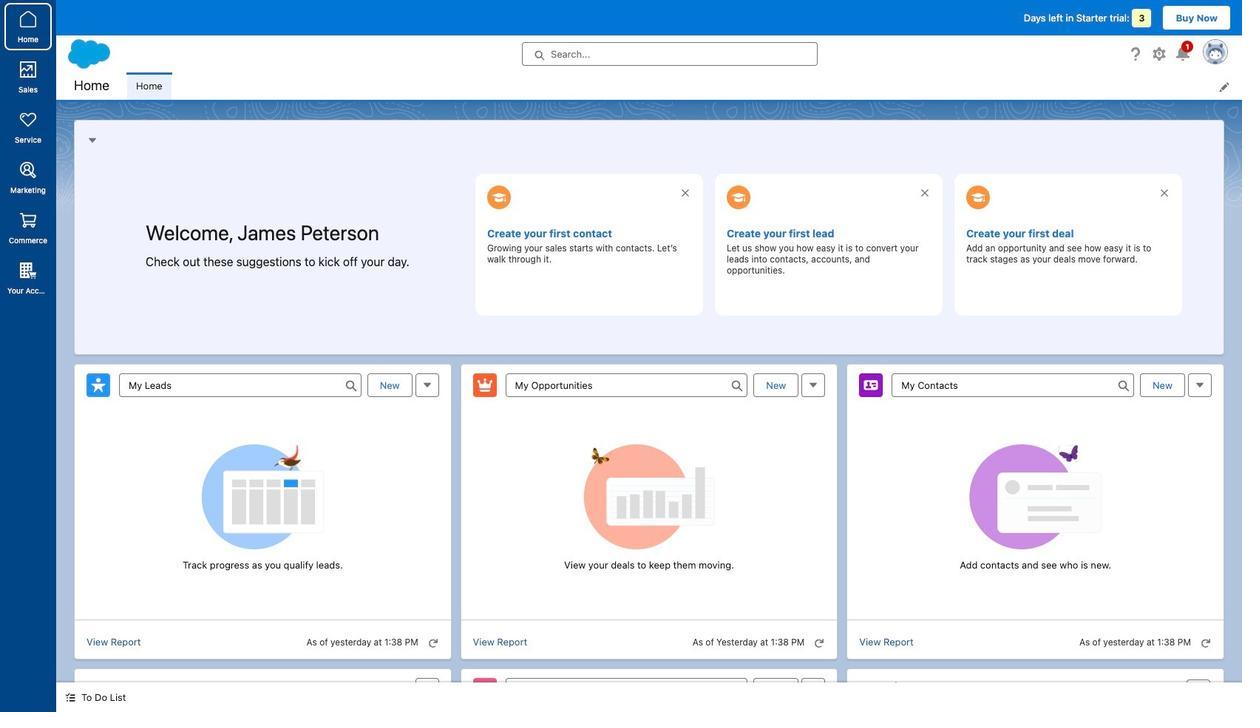 Task type: vqa. For each thing, say whether or not it's contained in the screenshot.
list
yes



Task type: describe. For each thing, give the bounding box(es) containing it.
Select an Option text field
[[119, 373, 362, 397]]

Select an Option text field
[[506, 373, 748, 397]]



Task type: locate. For each thing, give the bounding box(es) containing it.
list
[[127, 72, 1243, 100]]

text default image
[[65, 693, 75, 703]]



